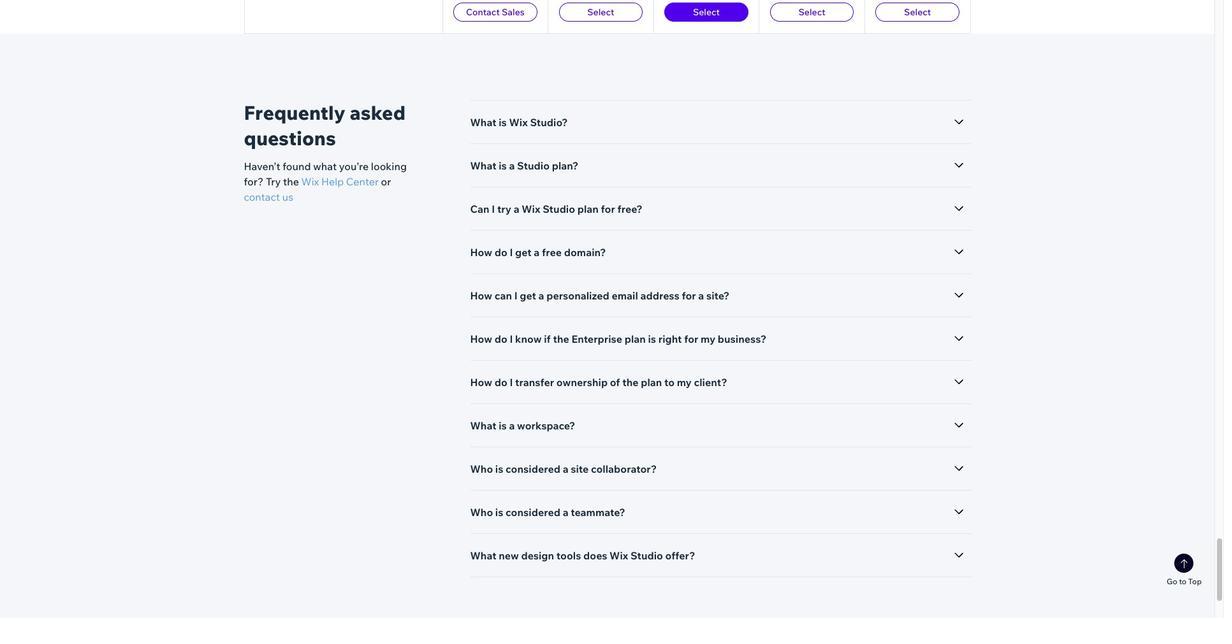 Task type: describe. For each thing, give the bounding box(es) containing it.
do for know
[[495, 333, 507, 346]]

know
[[515, 333, 542, 346]]

right
[[658, 333, 682, 346]]

0 vertical spatial my
[[701, 333, 715, 346]]

2 select button from the left
[[664, 3, 748, 22]]

teammate?
[[571, 506, 625, 519]]

select for second select button from the right
[[799, 6, 825, 18]]

2 horizontal spatial the
[[622, 376, 639, 389]]

1 select button from the left
[[559, 3, 643, 22]]

0 vertical spatial for
[[601, 203, 615, 215]]

select for 4th select button from right
[[587, 6, 614, 18]]

0 horizontal spatial my
[[677, 376, 692, 389]]

what new design tools does wix studio offer?
[[470, 550, 695, 562]]

who for who is considered a site collaborator?
[[470, 463, 493, 476]]

1 vertical spatial studio
[[543, 203, 575, 215]]

2 vertical spatial studio
[[631, 550, 663, 562]]

domain?
[[564, 246, 606, 259]]

who is considered a site collaborator?
[[470, 463, 657, 476]]

haven't found what you're looking for?
[[244, 160, 407, 188]]

can i try a wix studio plan for free?
[[470, 203, 642, 215]]

is for what is a studio plan?
[[499, 159, 507, 172]]

i for how can i get a personalized email address for a site?
[[514, 289, 518, 302]]

wix help center link
[[301, 174, 379, 189]]

do for get
[[495, 246, 507, 259]]

3 select button from the left
[[770, 3, 854, 22]]

frequently asked questions
[[244, 101, 406, 150]]

contact
[[466, 6, 500, 18]]

a left workspace?
[[509, 420, 515, 432]]

is left 'right'
[[648, 333, 656, 346]]

haven't
[[244, 160, 280, 173]]

is for who is considered a teammate?
[[495, 506, 503, 519]]

try
[[266, 175, 281, 188]]

i for how do i know if the enterprise plan is right for my business?
[[510, 333, 513, 346]]

for?
[[244, 175, 263, 188]]

top
[[1188, 577, 1202, 587]]

what for what is wix studio?
[[470, 116, 496, 129]]

considered for site
[[506, 463, 560, 476]]

how do i know if the enterprise plan is right for my business?
[[470, 333, 766, 346]]

or
[[381, 175, 391, 188]]

what for what is a studio plan?
[[470, 159, 496, 172]]

0 vertical spatial to
[[664, 376, 675, 389]]

try the wix help center or contact us
[[244, 175, 391, 203]]

transfer
[[515, 376, 554, 389]]

wix right does
[[610, 550, 628, 562]]

1 vertical spatial for
[[682, 289, 696, 302]]

does
[[583, 550, 607, 562]]

a left personalized
[[538, 289, 544, 302]]

4 select button from the left
[[876, 3, 960, 22]]

i left try
[[492, 203, 495, 215]]

what for what new design tools does wix studio offer?
[[470, 550, 496, 562]]

site?
[[706, 289, 729, 302]]

what
[[313, 160, 337, 173]]

how for how do i get a free domain?
[[470, 246, 492, 259]]

how do i transfer ownership of the plan to my client?
[[470, 376, 727, 389]]

what is a studio plan?
[[470, 159, 578, 172]]

is for who is considered a site collaborator?
[[495, 463, 503, 476]]

the inside try the wix help center or contact us
[[283, 175, 299, 188]]

how for how do i transfer ownership of the plan to my client?
[[470, 376, 492, 389]]

a left site?
[[698, 289, 704, 302]]

free?
[[617, 203, 642, 215]]

collaborator?
[[591, 463, 657, 476]]

can
[[495, 289, 512, 302]]

a down what is wix studio?
[[509, 159, 515, 172]]

i for how do i get a free domain?
[[510, 246, 513, 259]]

wix left studio?
[[509, 116, 528, 129]]

email
[[612, 289, 638, 302]]

how do i get a free domain?
[[470, 246, 606, 259]]

2 vertical spatial for
[[684, 333, 698, 346]]

found
[[283, 160, 311, 173]]



Task type: vqa. For each thing, say whether or not it's contained in the screenshot.
Resources dropdown button
no



Task type: locate. For each thing, give the bounding box(es) containing it.
how left can at the top
[[470, 289, 492, 302]]

1 vertical spatial my
[[677, 376, 692, 389]]

is left workspace?
[[499, 420, 507, 432]]

free
[[542, 246, 562, 259]]

select for 1st select button from the right
[[904, 6, 931, 18]]

to
[[664, 376, 675, 389], [1179, 577, 1187, 587]]

2 vertical spatial the
[[622, 376, 639, 389]]

a left site
[[563, 463, 568, 476]]

wix inside try the wix help center or contact us
[[301, 175, 319, 188]]

select for second select button from left
[[693, 6, 720, 18]]

i right can at the top
[[514, 289, 518, 302]]

a left teammate?
[[563, 506, 568, 519]]

i left the free
[[510, 246, 513, 259]]

for left free?
[[601, 203, 615, 215]]

workspace?
[[517, 420, 575, 432]]

wix
[[509, 116, 528, 129], [301, 175, 319, 188], [522, 203, 540, 215], [610, 550, 628, 562]]

0 vertical spatial plan
[[577, 203, 599, 215]]

contact sales button
[[453, 3, 537, 22]]

what left new at the bottom left of the page
[[470, 550, 496, 562]]

1 horizontal spatial my
[[701, 333, 715, 346]]

looking
[[371, 160, 407, 173]]

2 what from the top
[[470, 159, 496, 172]]

to right go
[[1179, 577, 1187, 587]]

is up try
[[499, 159, 507, 172]]

help
[[321, 175, 344, 188]]

plan?
[[552, 159, 578, 172]]

what is a workspace?
[[470, 420, 575, 432]]

i
[[492, 203, 495, 215], [510, 246, 513, 259], [514, 289, 518, 302], [510, 333, 513, 346], [510, 376, 513, 389]]

studio left plan?
[[517, 159, 550, 172]]

considered up the design
[[506, 506, 560, 519]]

2 vertical spatial plan
[[641, 376, 662, 389]]

what is wix studio?
[[470, 116, 568, 129]]

business?
[[718, 333, 766, 346]]

how down can
[[470, 246, 492, 259]]

do for transfer
[[495, 376, 507, 389]]

of
[[610, 376, 620, 389]]

the right if
[[553, 333, 569, 346]]

get
[[515, 246, 532, 259], [520, 289, 536, 302]]

the up us
[[283, 175, 299, 188]]

a left the free
[[534, 246, 540, 259]]

1 who from the top
[[470, 463, 493, 476]]

enterprise
[[572, 333, 622, 346]]

what left workspace?
[[470, 420, 496, 432]]

who
[[470, 463, 493, 476], [470, 506, 493, 519]]

asked
[[350, 101, 406, 125]]

0 vertical spatial the
[[283, 175, 299, 188]]

what for what is a workspace?
[[470, 420, 496, 432]]

i left "transfer" on the bottom left
[[510, 376, 513, 389]]

i for how do i transfer ownership of the plan to my client?
[[510, 376, 513, 389]]

0 vertical spatial get
[[515, 246, 532, 259]]

1 vertical spatial to
[[1179, 577, 1187, 587]]

sales
[[502, 6, 525, 18]]

is up new at the bottom left of the page
[[495, 506, 503, 519]]

tools
[[556, 550, 581, 562]]

plan right of
[[641, 376, 662, 389]]

us
[[282, 191, 293, 203]]

for right 'right'
[[684, 333, 698, 346]]

you're
[[339, 160, 369, 173]]

1 vertical spatial plan
[[625, 333, 646, 346]]

if
[[544, 333, 551, 346]]

2 select from the left
[[693, 6, 720, 18]]

3 do from the top
[[495, 376, 507, 389]]

1 vertical spatial do
[[495, 333, 507, 346]]

a
[[509, 159, 515, 172], [514, 203, 519, 215], [534, 246, 540, 259], [538, 289, 544, 302], [698, 289, 704, 302], [509, 420, 515, 432], [563, 463, 568, 476], [563, 506, 568, 519]]

get for do
[[515, 246, 532, 259]]

do up can at the top
[[495, 246, 507, 259]]

get right can at the top
[[520, 289, 536, 302]]

studio
[[517, 159, 550, 172], [543, 203, 575, 215], [631, 550, 663, 562]]

address
[[640, 289, 680, 302]]

1 select from the left
[[587, 6, 614, 18]]

ownership
[[556, 376, 608, 389]]

design
[[521, 550, 554, 562]]

client?
[[694, 376, 727, 389]]

can
[[470, 203, 489, 215]]

1 vertical spatial considered
[[506, 506, 560, 519]]

1 vertical spatial the
[[553, 333, 569, 346]]

plan for the
[[641, 376, 662, 389]]

contact us link
[[244, 189, 293, 205]]

for
[[601, 203, 615, 215], [682, 289, 696, 302], [684, 333, 698, 346]]

how left know
[[470, 333, 492, 346]]

1 horizontal spatial to
[[1179, 577, 1187, 587]]

how can i get a personalized email address for a site?
[[470, 289, 729, 302]]

studio left offer?
[[631, 550, 663, 562]]

questions
[[244, 126, 336, 150]]

how for how can i get a personalized email address for a site?
[[470, 289, 492, 302]]

2 considered from the top
[[506, 506, 560, 519]]

try
[[497, 203, 511, 215]]

my left business?
[[701, 333, 715, 346]]

contact
[[244, 191, 280, 203]]

is left studio?
[[499, 116, 507, 129]]

offer?
[[665, 550, 695, 562]]

plan
[[577, 203, 599, 215], [625, 333, 646, 346], [641, 376, 662, 389]]

a right try
[[514, 203, 519, 215]]

to left client?
[[664, 376, 675, 389]]

1 vertical spatial get
[[520, 289, 536, 302]]

frequently
[[244, 101, 345, 125]]

what up what is a studio plan?
[[470, 116, 496, 129]]

4 how from the top
[[470, 376, 492, 389]]

considered down "what is a workspace?"
[[506, 463, 560, 476]]

what up can
[[470, 159, 496, 172]]

how left "transfer" on the bottom left
[[470, 376, 492, 389]]

2 vertical spatial do
[[495, 376, 507, 389]]

is
[[499, 116, 507, 129], [499, 159, 507, 172], [648, 333, 656, 346], [499, 420, 507, 432], [495, 463, 503, 476], [495, 506, 503, 519]]

1 horizontal spatial the
[[553, 333, 569, 346]]

3 how from the top
[[470, 333, 492, 346]]

0 horizontal spatial the
[[283, 175, 299, 188]]

the right of
[[622, 376, 639, 389]]

1 what from the top
[[470, 116, 496, 129]]

get left the free
[[515, 246, 532, 259]]

2 how from the top
[[470, 289, 492, 302]]

wix right try
[[522, 203, 540, 215]]

considered
[[506, 463, 560, 476], [506, 506, 560, 519]]

0 vertical spatial do
[[495, 246, 507, 259]]

who for who is considered a teammate?
[[470, 506, 493, 519]]

select button
[[559, 3, 643, 22], [664, 3, 748, 22], [770, 3, 854, 22], [876, 3, 960, 22]]

site
[[571, 463, 589, 476]]

1 do from the top
[[495, 246, 507, 259]]

how for how do i know if the enterprise plan is right for my business?
[[470, 333, 492, 346]]

studio down plan?
[[543, 203, 575, 215]]

1 how from the top
[[470, 246, 492, 259]]

is for what is a workspace?
[[499, 420, 507, 432]]

studio?
[[530, 116, 568, 129]]

wix down found
[[301, 175, 319, 188]]

center
[[346, 175, 379, 188]]

0 vertical spatial considered
[[506, 463, 560, 476]]

i left know
[[510, 333, 513, 346]]

0 vertical spatial who
[[470, 463, 493, 476]]

select
[[587, 6, 614, 18], [693, 6, 720, 18], [799, 6, 825, 18], [904, 6, 931, 18]]

for right address
[[682, 289, 696, 302]]

1 vertical spatial who
[[470, 506, 493, 519]]

4 select from the left
[[904, 6, 931, 18]]

go to top
[[1167, 577, 1202, 587]]

do left know
[[495, 333, 507, 346]]

is for what is wix studio?
[[499, 116, 507, 129]]

0 vertical spatial studio
[[517, 159, 550, 172]]

3 what from the top
[[470, 420, 496, 432]]

2 who from the top
[[470, 506, 493, 519]]

is down "what is a workspace?"
[[495, 463, 503, 476]]

contact sales
[[466, 6, 525, 18]]

plan left 'right'
[[625, 333, 646, 346]]

how
[[470, 246, 492, 259], [470, 289, 492, 302], [470, 333, 492, 346], [470, 376, 492, 389]]

the
[[283, 175, 299, 188], [553, 333, 569, 346], [622, 376, 639, 389]]

plan for enterprise
[[625, 333, 646, 346]]

my
[[701, 333, 715, 346], [677, 376, 692, 389]]

4 what from the top
[[470, 550, 496, 562]]

1 considered from the top
[[506, 463, 560, 476]]

what
[[470, 116, 496, 129], [470, 159, 496, 172], [470, 420, 496, 432], [470, 550, 496, 562]]

new
[[499, 550, 519, 562]]

2 do from the top
[[495, 333, 507, 346]]

3 select from the left
[[799, 6, 825, 18]]

do
[[495, 246, 507, 259], [495, 333, 507, 346], [495, 376, 507, 389]]

personalized
[[546, 289, 609, 302]]

considered for teammate?
[[506, 506, 560, 519]]

plan left free?
[[577, 203, 599, 215]]

who is considered a teammate?
[[470, 506, 625, 519]]

get for can
[[520, 289, 536, 302]]

do left "transfer" on the bottom left
[[495, 376, 507, 389]]

my left client?
[[677, 376, 692, 389]]

go
[[1167, 577, 1177, 587]]

0 horizontal spatial to
[[664, 376, 675, 389]]



